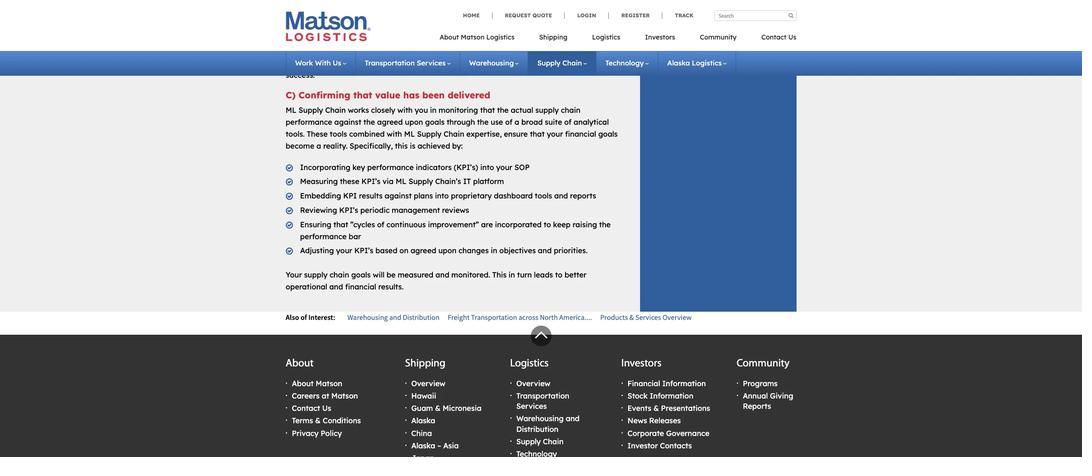 Task type: locate. For each thing, give the bounding box(es) containing it.
a down these
[[317, 141, 321, 151]]

0 horizontal spatial warehousing and distribution link
[[348, 313, 440, 322]]

1 horizontal spatial tools
[[535, 191, 553, 201]]

services
[[417, 59, 446, 67], [636, 313, 662, 322], [517, 402, 547, 411]]

upon inside the ml supply chain works closely with you in monitoring that the actual supply chain performance against the agreed upon goals through the use of a broad suite of analytical tools. these tools combined with ml supply chain expertise, ensure that your financial goals become a reality. specifically, this is achieved by:
[[405, 118, 423, 127]]

the up use
[[497, 106, 509, 115]]

& up privacy policy link
[[315, 416, 321, 426]]

0 vertical spatial periodic
[[427, 11, 457, 21]]

1 vertical spatial contact
[[292, 404, 320, 414]]

the right raising
[[600, 220, 611, 230]]

2 vertical spatial kpi's
[[355, 246, 374, 256]]

this
[[395, 141, 408, 151]]

home link
[[463, 12, 492, 19]]

financial information stock information events & presentations news releases corporate governance investor contacts
[[628, 379, 711, 451]]

0 vertical spatial chain
[[561, 106, 581, 115]]

& inside about matson careers at matson contact us terms & conditions privacy policy
[[315, 416, 321, 426]]

2 horizontal spatial against
[[533, 35, 560, 44]]

goals down analytical
[[599, 129, 618, 139]]

in down been
[[430, 106, 437, 115]]

that up logistics link in the right top of the page
[[595, 11, 610, 21]]

your down suite
[[547, 129, 563, 139]]

raising
[[573, 220, 598, 230]]

ensure
[[569, 11, 593, 21], [504, 129, 528, 139]]

1 horizontal spatial financial
[[566, 129, 597, 139]]

against down works
[[335, 118, 362, 127]]

chain down 'adjusting'
[[330, 270, 349, 280]]

your down bar
[[336, 246, 353, 256]]

these
[[307, 129, 328, 139]]

about for about
[[286, 358, 314, 370]]

1 vertical spatial into
[[435, 191, 449, 201]]

in
[[430, 106, 437, 115], [491, 246, 498, 256], [509, 270, 516, 280]]

platform
[[473, 177, 504, 186]]

transportation for freight
[[471, 313, 517, 322]]

0 horizontal spatial overview link
[[412, 379, 446, 389]]

goals up achieved
[[425, 118, 445, 127]]

improvement"
[[428, 220, 479, 230]]

annual giving reports link
[[743, 392, 794, 411]]

overview inside overview transportation services warehousing and distribution supply chain
[[517, 379, 551, 389]]

0 vertical spatial contact
[[762, 33, 787, 41]]

is right the levels,
[[480, 59, 486, 68]]

kpi's up results
[[362, 177, 381, 186]]

performance up these
[[286, 118, 332, 127]]

contacts
[[660, 441, 693, 451]]

policy
[[321, 429, 342, 438]]

privacy policy link
[[292, 429, 342, 438]]

information up events & presentations link
[[650, 392, 694, 401]]

1 horizontal spatial overview link
[[517, 379, 551, 389]]

you up 'goals.'
[[364, 35, 377, 44]]

1 horizontal spatial warehousing
[[469, 59, 514, 67]]

reviewing
[[300, 206, 337, 215]]

2 vertical spatial services
[[517, 402, 547, 411]]

section
[[630, 0, 807, 312]]

to right quote on the top of page
[[560, 11, 567, 21]]

0 vertical spatial supply chain link
[[538, 59, 587, 67]]

events
[[628, 404, 652, 414]]

contact us link down careers
[[292, 404, 332, 414]]

services inside overview transportation services warehousing and distribution supply chain
[[517, 402, 547, 411]]

chain inside your supply chain goals will be measured and monitored. this in turn leads to better operational and financial results.
[[330, 270, 349, 280]]

0 horizontal spatial chain
[[330, 270, 349, 280]]

your inside the ml supply chain works closely with you in monitoring that the actual supply chain performance against the agreed upon goals through the use of a broad suite of analytical tools. these tools combined with ml supply chain expertise, ensure that your financial goals become a reality. specifically, this is achieved by:
[[547, 129, 563, 139]]

2 horizontal spatial you
[[544, 11, 558, 21]]

contact down search search box
[[762, 33, 787, 41]]

into down chain's
[[435, 191, 449, 201]]

0 vertical spatial investors
[[646, 33, 676, 41]]

upon down ensuring that "cycles of continuous improvement" are incorporated to keep raising the performance bar
[[439, 246, 457, 256]]

0 horizontal spatial services
[[417, 59, 446, 67]]

about inside about matson careers at matson contact us terms & conditions privacy policy
[[292, 379, 314, 389]]

us inside about matson careers at matson contact us terms & conditions privacy policy
[[322, 404, 332, 414]]

kpi's down bar
[[355, 246, 374, 256]]

1 vertical spatial you
[[364, 35, 377, 44]]

management down plans
[[392, 206, 440, 215]]

that
[[595, 11, 610, 21], [354, 89, 373, 101], [481, 106, 495, 115], [530, 129, 545, 139], [334, 220, 349, 230]]

0 horizontal spatial warehousing
[[348, 313, 388, 322]]

ensure down broad at the top
[[504, 129, 528, 139]]

is inside the ml supply chain works closely with you in monitoring that the actual supply chain performance against the agreed upon goals through the use of a broad suite of analytical tools. these tools combined with ml supply chain expertise, ensure that your financial goals become a reality. specifically, this is achieved by:
[[410, 141, 416, 151]]

1 vertical spatial goals
[[599, 129, 618, 139]]

agreed right on
[[411, 246, 437, 256]]

a down actual
[[515, 118, 520, 127]]

1 vertical spatial services
[[636, 313, 662, 322]]

with right calls
[[527, 11, 542, 21]]

addition,
[[296, 11, 328, 21]]

1 vertical spatial community
[[737, 358, 790, 370]]

None search field
[[715, 10, 797, 21]]

1 vertical spatial against
[[335, 118, 362, 127]]

transportation for overview
[[517, 392, 570, 401]]

2 vertical spatial transportation
[[517, 392, 570, 401]]

kpi's for these
[[362, 177, 381, 186]]

customer's
[[549, 59, 589, 68]]

alaska down the guam
[[412, 416, 436, 426]]

0 horizontal spatial financial
[[345, 282, 377, 292]]

supply chain link
[[538, 59, 587, 67], [517, 437, 564, 447]]

about up careers
[[292, 379, 314, 389]]

0 vertical spatial agreed
[[377, 118, 403, 127]]

you down the has
[[415, 106, 428, 115]]

analytical
[[574, 118, 609, 127]]

1 vertical spatial contact us link
[[292, 404, 332, 414]]

0 horizontal spatial contact
[[292, 404, 320, 414]]

periodically
[[379, 35, 421, 44]]

supply up operational
[[304, 270, 328, 280]]

the up "combined" in the left top of the page
[[364, 118, 375, 127]]

contact us link down search search box
[[750, 31, 797, 47]]

are inside in addition, ml supply chain conducts periodic management calls with you to ensure that operations are being implemented per sop commitments. finally, ml supply chain executives meet with you periodically to review overall performance against plan, and to discuss future strategic goals. the ml supply chain management team, at all levels, is committed to its customer's success.
[[327, 23, 338, 33]]

that up works
[[354, 89, 373, 101]]

transportation inside overview transportation services warehousing and distribution supply chain
[[517, 392, 570, 401]]

1 horizontal spatial periodic
[[427, 11, 457, 21]]

about down the commitments.
[[440, 33, 459, 41]]

0 vertical spatial warehousing and distribution link
[[348, 313, 440, 322]]

bar
[[349, 232, 361, 241]]

0 horizontal spatial sop
[[426, 23, 441, 33]]

matson inside top menu navigation
[[461, 33, 485, 41]]

products
[[601, 313, 628, 322]]

financial down analytical
[[566, 129, 597, 139]]

0 vertical spatial at
[[436, 59, 444, 68]]

tools.
[[286, 129, 305, 139]]

community inside top menu navigation
[[700, 33, 737, 41]]

1 horizontal spatial services
[[517, 402, 547, 411]]

1 horizontal spatial contact us link
[[750, 31, 797, 47]]

management down 'goals.'
[[363, 59, 412, 68]]

investor
[[628, 441, 658, 451]]

about up about matson link
[[286, 358, 314, 370]]

warehousing for warehousing
[[469, 59, 514, 67]]

investors up financial
[[622, 358, 662, 370]]

about for about matson careers at matson contact us terms & conditions privacy policy
[[292, 379, 314, 389]]

to down login link
[[598, 35, 605, 44]]

investors inside top menu navigation
[[646, 33, 676, 41]]

to inside your supply chain goals will be measured and monitored. this in turn leads to better operational and financial results.
[[556, 270, 563, 280]]

0 vertical spatial ensure
[[569, 11, 593, 21]]

information
[[663, 379, 706, 389], [650, 392, 694, 401]]

stock
[[628, 392, 648, 401]]

into for (kpi's)
[[481, 163, 494, 172]]

adjusting
[[300, 246, 334, 256]]

being
[[340, 23, 361, 33]]

leads
[[534, 270, 554, 280]]

sop right per
[[426, 23, 441, 33]]

investor contacts link
[[628, 441, 693, 451]]

your up platform
[[497, 163, 513, 172]]

in right changes
[[491, 246, 498, 256]]

0 vertical spatial is
[[480, 59, 486, 68]]

us right the with
[[333, 59, 342, 67]]

periodic down results
[[361, 206, 390, 215]]

& right products at the bottom right of the page
[[630, 313, 634, 322]]

2 vertical spatial warehousing
[[517, 414, 564, 424]]

is right this
[[410, 141, 416, 151]]

america....
[[560, 313, 592, 322]]

you up shipping link
[[544, 11, 558, 21]]

1 horizontal spatial ensure
[[569, 11, 593, 21]]

plans
[[414, 191, 433, 201]]

0 horizontal spatial upon
[[405, 118, 423, 127]]

community link
[[688, 31, 750, 47]]

measuring these kpi's via ml supply chain's it platform
[[300, 177, 504, 186]]

0 vertical spatial against
[[533, 35, 560, 44]]

1 vertical spatial warehousing
[[348, 313, 388, 322]]

supply
[[343, 11, 368, 21], [537, 23, 562, 33], [538, 59, 561, 67], [314, 59, 338, 68], [299, 106, 323, 115], [417, 129, 442, 139], [409, 177, 433, 186], [517, 437, 541, 447]]

overview inside overview hawaii guam & micronesia alaska china alaska – asia
[[412, 379, 446, 389]]

your supply chain goals will be measured and monitored. this in turn leads to better operational and financial results.
[[286, 270, 587, 292]]

1 vertical spatial a
[[317, 141, 321, 151]]

contact inside about matson careers at matson contact us terms & conditions privacy policy
[[292, 404, 320, 414]]

0 vertical spatial into
[[481, 163, 494, 172]]

top menu navigation
[[440, 31, 797, 47]]

1 vertical spatial ensure
[[504, 129, 528, 139]]

1 vertical spatial are
[[481, 220, 493, 230]]

1 vertical spatial in
[[491, 246, 498, 256]]

2 horizontal spatial your
[[547, 129, 563, 139]]

are up meet
[[327, 23, 338, 33]]

logistics down login
[[593, 33, 621, 41]]

about matson careers at matson contact us terms & conditions privacy policy
[[292, 379, 361, 438]]

that inside in addition, ml supply chain conducts periodic management calls with you to ensure that operations are being implemented per sop commitments. finally, ml supply chain executives meet with you periodically to review overall performance against plan, and to discuss future strategic goals. the ml supply chain management team, at all levels, is committed to its customer's success.
[[595, 11, 610, 21]]

warehousing for warehousing and distribution
[[348, 313, 388, 322]]

at down about matson link
[[322, 392, 330, 401]]

about matson logistics link
[[440, 31, 527, 47]]

alaska down the "investors" link
[[668, 59, 690, 67]]

2 overview link from the left
[[517, 379, 551, 389]]

to left keep
[[544, 220, 551, 230]]

shipping down quote on the top of page
[[540, 33, 568, 41]]

against up its
[[533, 35, 560, 44]]

services for overview transportation services warehousing and distribution supply chain
[[517, 402, 547, 411]]

better
[[565, 270, 587, 280]]

1 horizontal spatial in
[[491, 246, 498, 256]]

0 vertical spatial warehousing
[[469, 59, 514, 67]]

0 vertical spatial shipping
[[540, 33, 568, 41]]

news
[[628, 416, 648, 426]]

tools up reality.
[[330, 129, 347, 139]]

freight transportation across north america.... link
[[448, 313, 592, 322]]

the
[[286, 59, 299, 68]]

2 vertical spatial us
[[322, 404, 332, 414]]

warehousing and distribution
[[348, 313, 440, 322]]

financial down the will
[[345, 282, 377, 292]]

calls
[[509, 11, 525, 21]]

are inside ensuring that "cycles of continuous improvement" are incorporated to keep raising the performance bar
[[481, 220, 493, 230]]

performance
[[485, 35, 531, 44], [286, 118, 332, 127], [368, 163, 414, 172], [300, 232, 347, 241]]

plan,
[[563, 35, 580, 44]]

1 vertical spatial us
[[333, 59, 342, 67]]

of right also
[[301, 313, 307, 322]]

about for about matson logistics
[[440, 33, 459, 41]]

2 horizontal spatial warehousing
[[517, 414, 564, 424]]

login
[[578, 12, 597, 19]]

guam
[[412, 404, 433, 414]]

1 horizontal spatial you
[[415, 106, 428, 115]]

2 vertical spatial in
[[509, 270, 516, 280]]

community up programs
[[737, 358, 790, 370]]

asia
[[444, 441, 459, 451]]

future
[[314, 47, 336, 56]]

0 horizontal spatial overview
[[412, 379, 446, 389]]

kpi's down kpi on the left top of page
[[339, 206, 359, 215]]

to right leads
[[556, 270, 563, 280]]

1 horizontal spatial chain
[[561, 106, 581, 115]]

broad
[[522, 118, 543, 127]]

1 vertical spatial agreed
[[411, 246, 437, 256]]

supply inside the ml supply chain works closely with you in monitoring that the actual supply chain performance against the agreed upon goals through the use of a broad suite of analytical tools. these tools combined with ml supply chain expertise, ensure that your financial goals become a reality. specifically, this is achieved by:
[[536, 106, 559, 115]]

0 vertical spatial supply
[[536, 106, 559, 115]]

overview link for logistics
[[517, 379, 551, 389]]

& right the guam
[[435, 404, 441, 414]]

(kpi's)
[[454, 163, 479, 172]]

with up strategic
[[346, 35, 362, 44]]

0 vertical spatial about
[[440, 33, 459, 41]]

0 horizontal spatial periodic
[[361, 206, 390, 215]]

releases
[[650, 416, 681, 426]]

management up the commitments.
[[459, 11, 507, 21]]

1 horizontal spatial warehousing and distribution link
[[517, 414, 580, 434]]

0 vertical spatial contact us link
[[750, 31, 797, 47]]

about matson link
[[292, 379, 343, 389]]

information up presentations
[[663, 379, 706, 389]]

contact us link
[[750, 31, 797, 47], [292, 404, 332, 414]]

contact down careers
[[292, 404, 320, 414]]

confirming
[[299, 89, 351, 101]]

footer containing about
[[0, 326, 1083, 458]]

is
[[480, 59, 486, 68], [410, 141, 416, 151]]

matson up 'conditions'
[[332, 392, 358, 401]]

management
[[459, 11, 507, 21], [363, 59, 412, 68], [392, 206, 440, 215]]

0 horizontal spatial in
[[430, 106, 437, 115]]

1 vertical spatial supply
[[304, 270, 328, 280]]

that left "cycles
[[334, 220, 349, 230]]

1 horizontal spatial are
[[481, 220, 493, 230]]

ml down request quote link
[[524, 23, 535, 33]]

sop up dashboard
[[515, 163, 530, 172]]

1 vertical spatial chain
[[330, 270, 349, 280]]

kpi
[[344, 191, 357, 201]]

0 vertical spatial community
[[700, 33, 737, 41]]

performance down ensuring
[[300, 232, 347, 241]]

0 horizontal spatial transportation services link
[[365, 59, 451, 67]]

periodic
[[427, 11, 457, 21], [361, 206, 390, 215]]

login link
[[565, 12, 609, 19]]

ensure inside in addition, ml supply chain conducts periodic management calls with you to ensure that operations are being implemented per sop commitments. finally, ml supply chain executives meet with you periodically to review overall performance against plan, and to discuss future strategic goals. the ml supply chain management team, at all levels, is committed to its customer's success.
[[569, 11, 593, 21]]

1 overview link from the left
[[412, 379, 446, 389]]

chain
[[561, 106, 581, 115], [330, 270, 349, 280]]

0 vertical spatial you
[[544, 11, 558, 21]]

logistics down backtop image
[[511, 358, 549, 370]]

performance up via
[[368, 163, 414, 172]]

alaska link
[[412, 416, 436, 426]]

0 vertical spatial your
[[547, 129, 563, 139]]

been
[[423, 89, 445, 101]]

corporate governance link
[[628, 429, 710, 438]]

chain inside the ml supply chain works closely with you in monitoring that the actual supply chain performance against the agreed upon goals through the use of a broad suite of analytical tools. these tools combined with ml supply chain expertise, ensure that your financial goals become a reality. specifically, this is achieved by:
[[561, 106, 581, 115]]

0 horizontal spatial goals
[[351, 270, 371, 280]]

agreed down closely
[[377, 118, 403, 127]]

performance down "finally,"
[[485, 35, 531, 44]]

specifically,
[[350, 141, 393, 151]]

performance inside the ml supply chain works closely with you in monitoring that the actual supply chain performance against the agreed upon goals through the use of a broad suite of analytical tools. these tools combined with ml supply chain expertise, ensure that your financial goals become a reality. specifically, this is achieved by:
[[286, 118, 332, 127]]

track
[[675, 12, 694, 19]]

in right 'this'
[[509, 270, 516, 280]]

& inside financial information stock information events & presentations news releases corporate governance investor contacts
[[654, 404, 660, 414]]

against
[[533, 35, 560, 44], [335, 118, 362, 127], [385, 191, 412, 201]]

into for plans
[[435, 191, 449, 201]]

against down measuring these kpi's via ml supply chain's it platform
[[385, 191, 412, 201]]

0 horizontal spatial is
[[410, 141, 416, 151]]

supply chain link for the warehousing and distribution link to the bottom
[[517, 437, 564, 447]]

0 vertical spatial in
[[430, 106, 437, 115]]

2 vertical spatial goals
[[351, 270, 371, 280]]

supply up suite
[[536, 106, 559, 115]]

the up expertise,
[[477, 118, 489, 127]]

us up terms & conditions link
[[322, 404, 332, 414]]

investors down track link
[[646, 33, 676, 41]]

backtop image
[[531, 326, 552, 347]]

matson for logistics
[[461, 33, 485, 41]]

& up news releases link
[[654, 404, 660, 414]]

0 vertical spatial are
[[327, 23, 338, 33]]

goals left the will
[[351, 270, 371, 280]]

1 vertical spatial upon
[[439, 246, 457, 256]]

into
[[481, 163, 494, 172], [435, 191, 449, 201]]

about inside 'about matson logistics' link
[[440, 33, 459, 41]]

matson up the careers at matson link
[[316, 379, 343, 389]]

warehousing inside overview transportation services warehousing and distribution supply chain
[[517, 414, 564, 424]]

into up platform
[[481, 163, 494, 172]]

contact inside top menu navigation
[[762, 33, 787, 41]]

1 vertical spatial about
[[286, 358, 314, 370]]

footer
[[0, 326, 1083, 458]]

0 vertical spatial sop
[[426, 23, 441, 33]]

1 horizontal spatial is
[[480, 59, 486, 68]]

these
[[340, 177, 360, 186]]

changes
[[459, 246, 489, 256]]

careers
[[292, 392, 320, 401]]

1 horizontal spatial contact
[[762, 33, 787, 41]]

about matson logistics
[[440, 33, 515, 41]]

0 horizontal spatial agreed
[[377, 118, 403, 127]]

sop inside in addition, ml supply chain conducts periodic management calls with you to ensure that operations are being implemented per sop commitments. finally, ml supply chain executives meet with you periodically to review overall performance against plan, and to discuss future strategic goals. the ml supply chain management team, at all levels, is committed to its customer's success.
[[426, 23, 441, 33]]

work
[[295, 59, 313, 67]]

overview for overview hawaii guam & micronesia alaska china alaska – asia
[[412, 379, 446, 389]]

careers at matson link
[[292, 392, 358, 401]]

periodic up review
[[427, 11, 457, 21]]

0 horizontal spatial against
[[335, 118, 362, 127]]

ensure up plan,
[[569, 11, 593, 21]]

overview link for shipping
[[412, 379, 446, 389]]

0 vertical spatial matson
[[461, 33, 485, 41]]

presentations
[[662, 404, 711, 414]]

0 horizontal spatial contact us link
[[292, 404, 332, 414]]

performance inside ensuring that "cycles of continuous improvement" are incorporated to keep raising the performance bar
[[300, 232, 347, 241]]

shipping
[[540, 33, 568, 41], [405, 358, 446, 370]]

turn
[[518, 270, 532, 280]]

to down per
[[423, 35, 431, 44]]



Task type: describe. For each thing, give the bounding box(es) containing it.
incorporating
[[300, 163, 351, 172]]

1 vertical spatial management
[[363, 59, 412, 68]]

that down broad at the top
[[530, 129, 545, 139]]

ensuring
[[300, 220, 332, 230]]

matson logistics image
[[286, 12, 371, 41]]

hawaii link
[[412, 392, 437, 401]]

at inside about matson careers at matson contact us terms & conditions privacy policy
[[322, 392, 330, 401]]

china
[[412, 429, 432, 438]]

0 vertical spatial alaska
[[668, 59, 690, 67]]

0 vertical spatial transportation services link
[[365, 59, 451, 67]]

0 vertical spatial distribution
[[403, 313, 440, 322]]

delivered
[[448, 89, 491, 101]]

0 horizontal spatial shipping
[[405, 358, 446, 370]]

1 vertical spatial periodic
[[361, 206, 390, 215]]

against inside in addition, ml supply chain conducts periodic management calls with you to ensure that operations are being implemented per sop commitments. finally, ml supply chain executives meet with you periodically to review overall performance against plan, and to discuss future strategic goals. the ml supply chain management team, at all levels, is committed to its customer's success.
[[533, 35, 560, 44]]

reports
[[743, 402, 772, 411]]

that inside ensuring that "cycles of continuous improvement" are incorporated to keep raising the performance bar
[[334, 220, 349, 230]]

embedding kpi results against plans into proprietary dashboard tools and reports
[[300, 191, 597, 201]]

objectives
[[500, 246, 536, 256]]

incorporating key performance indicators (kpi's) into your sop
[[300, 163, 530, 172]]

community inside footer
[[737, 358, 790, 370]]

tools inside the ml supply chain works closely with you in monitoring that the actual supply chain performance against the agreed upon goals through the use of a broad suite of analytical tools. these tools combined with ml supply chain expertise, ensure that your financial goals become a reality. specifically, this is achieved by:
[[330, 129, 347, 139]]

per
[[412, 23, 424, 33]]

reviews
[[442, 206, 470, 215]]

this
[[493, 270, 507, 280]]

terms
[[292, 416, 313, 426]]

with down the has
[[398, 106, 413, 115]]

request quote
[[505, 12, 553, 19]]

programs annual giving reports
[[743, 379, 794, 411]]

that up use
[[481, 106, 495, 115]]

actual
[[511, 106, 534, 115]]

expertise,
[[467, 129, 502, 139]]

investors link
[[633, 31, 688, 47]]

0 vertical spatial information
[[663, 379, 706, 389]]

of right use
[[506, 118, 513, 127]]

freight transportation across north america....
[[448, 313, 592, 322]]

incorporated
[[495, 220, 542, 230]]

logistics link
[[580, 31, 633, 47]]

ml up being
[[330, 11, 341, 21]]

investors inside footer
[[622, 358, 662, 370]]

in inside the ml supply chain works closely with you in monitoring that the actual supply chain performance against the agreed upon goals through the use of a broad suite of analytical tools. these tools combined with ml supply chain expertise, ensure that your financial goals become a reality. specifically, this is achieved by:
[[430, 106, 437, 115]]

1 vertical spatial information
[[650, 392, 694, 401]]

corporate
[[628, 429, 665, 438]]

the inside ensuring that "cycles of continuous improvement" are incorporated to keep raising the performance bar
[[600, 220, 611, 230]]

1 vertical spatial warehousing and distribution link
[[517, 414, 580, 434]]

and inside in addition, ml supply chain conducts periodic management calls with you to ensure that operations are being implemented per sop commitments. finally, ml supply chain executives meet with you periodically to review overall performance against plan, and to discuss future strategic goals. the ml supply chain management team, at all levels, is committed to its customer's success.
[[582, 35, 596, 44]]

overall
[[458, 35, 483, 44]]

ml supply chain works closely with you in monitoring that the actual supply chain performance against the agreed upon goals through the use of a broad suite of analytical tools. these tools combined with ml supply chain expertise, ensure that your financial goals become a reality. specifically, this is achieved by:
[[286, 106, 618, 151]]

1 vertical spatial tools
[[535, 191, 553, 201]]

2 horizontal spatial overview
[[663, 313, 692, 322]]

matson for careers
[[316, 379, 343, 389]]

on
[[400, 246, 409, 256]]

is inside in addition, ml supply chain conducts periodic management calls with you to ensure that operations are being implemented per sop commitments. finally, ml supply chain executives meet with you periodically to review overall performance against plan, and to discuss future strategic goals. the ml supply chain management team, at all levels, is committed to its customer's success.
[[480, 59, 486, 68]]

chain inside overview transportation services warehousing and distribution supply chain
[[543, 437, 564, 447]]

committed
[[488, 59, 527, 68]]

logistics down "finally,"
[[487, 33, 515, 41]]

in inside your supply chain goals will be measured and monitored. this in turn leads to better operational and financial results.
[[509, 270, 516, 280]]

1 horizontal spatial us
[[333, 59, 342, 67]]

kpi's for your
[[355, 246, 374, 256]]

through
[[447, 118, 475, 127]]

c) confirming that value has been delivered
[[286, 89, 491, 101]]

and inside overview transportation services warehousing and distribution supply chain
[[566, 414, 580, 424]]

of right suite
[[565, 118, 572, 127]]

to inside ensuring that "cycles of continuous improvement" are incorporated to keep raising the performance bar
[[544, 220, 551, 230]]

2 vertical spatial management
[[392, 206, 440, 215]]

alaska logistics link
[[668, 59, 727, 67]]

us inside top menu navigation
[[789, 33, 797, 41]]

events & presentations link
[[628, 404, 711, 414]]

shipping link
[[527, 31, 580, 47]]

finally,
[[496, 23, 522, 33]]

agreed inside the ml supply chain works closely with you in monitoring that the actual supply chain performance against the agreed upon goals through the use of a broad suite of analytical tools. these tools combined with ml supply chain expertise, ensure that your financial goals become a reality. specifically, this is achieved by:
[[377, 118, 403, 127]]

quote
[[533, 12, 553, 19]]

0 horizontal spatial you
[[364, 35, 377, 44]]

2 vertical spatial matson
[[332, 392, 358, 401]]

2 horizontal spatial goals
[[599, 129, 618, 139]]

Search search field
[[715, 10, 797, 21]]

your
[[286, 270, 302, 280]]

track link
[[663, 12, 694, 19]]

team,
[[414, 59, 434, 68]]

by:
[[453, 141, 463, 151]]

supply inside your supply chain goals will be measured and monitored. this in turn leads to better operational and financial results.
[[304, 270, 328, 280]]

1 vertical spatial your
[[497, 163, 513, 172]]

1 vertical spatial kpi's
[[339, 206, 359, 215]]

via
[[383, 177, 394, 186]]

closely
[[371, 106, 396, 115]]

products & services overview link
[[601, 313, 692, 322]]

overview for overview transportation services warehousing and distribution supply chain
[[517, 379, 551, 389]]

also of interest:
[[286, 313, 336, 322]]

ml down c)
[[286, 106, 297, 115]]

technology link
[[606, 59, 649, 67]]

distribution inside overview transportation services warehousing and distribution supply chain
[[517, 425, 559, 434]]

services for products & services overview
[[636, 313, 662, 322]]

executives
[[286, 35, 324, 44]]

at inside in addition, ml supply chain conducts periodic management calls with you to ensure that operations are being implemented per sop commitments. finally, ml supply chain executives meet with you periodically to review overall performance against plan, and to discuss future strategic goals. the ml supply chain management team, at all levels, is committed to its customer's success.
[[436, 59, 444, 68]]

1 horizontal spatial goals
[[425, 118, 445, 127]]

has
[[404, 89, 420, 101]]

financial inside the ml supply chain works closely with you in monitoring that the actual supply chain performance against the agreed upon goals through the use of a broad suite of analytical tools. these tools combined with ml supply chain expertise, ensure that your financial goals become a reality. specifically, this is achieved by:
[[566, 129, 597, 139]]

alaska logistics
[[668, 59, 722, 67]]

1 vertical spatial alaska
[[412, 416, 436, 426]]

with up this
[[387, 129, 402, 139]]

governance
[[667, 429, 710, 438]]

combined
[[349, 129, 385, 139]]

0 vertical spatial management
[[459, 11, 507, 21]]

ml up the success.
[[301, 59, 312, 68]]

based
[[376, 246, 398, 256]]

use
[[491, 118, 504, 127]]

financial inside your supply chain goals will be measured and monitored. this in turn leads to better operational and financial results.
[[345, 282, 377, 292]]

0 vertical spatial transportation
[[365, 59, 415, 67]]

periodic inside in addition, ml supply chain conducts periodic management calls with you to ensure that operations are being implemented per sop commitments. finally, ml supply chain executives meet with you periodically to review overall performance against plan, and to discuss future strategic goals. the ml supply chain management team, at all levels, is committed to its customer's success.
[[427, 11, 457, 21]]

news releases link
[[628, 416, 681, 426]]

2 vertical spatial alaska
[[412, 441, 436, 451]]

against inside the ml supply chain works closely with you in monitoring that the actual supply chain performance against the agreed upon goals through the use of a broad suite of analytical tools. these tools combined with ml supply chain expertise, ensure that your financial goals become a reality. specifically, this is achieved by:
[[335, 118, 362, 127]]

overview hawaii guam & micronesia alaska china alaska – asia
[[412, 379, 482, 451]]

1 horizontal spatial upon
[[439, 246, 457, 256]]

ensuring that "cycles of continuous improvement" are incorporated to keep raising the performance bar
[[300, 220, 611, 241]]

you inside the ml supply chain works closely with you in monitoring that the actual supply chain performance against the agreed upon goals through the use of a broad suite of analytical tools. these tools combined with ml supply chain expertise, ensure that your financial goals become a reality. specifically, this is achieved by:
[[415, 106, 428, 115]]

register
[[622, 12, 650, 19]]

financial
[[628, 379, 661, 389]]

request quote link
[[492, 12, 565, 19]]

search image
[[789, 13, 794, 18]]

work with us
[[295, 59, 342, 67]]

privacy
[[292, 429, 319, 438]]

ensure inside the ml supply chain works closely with you in monitoring that the actual supply chain performance against the agreed upon goals through the use of a broad suite of analytical tools. these tools combined with ml supply chain expertise, ensure that your financial goals become a reality. specifically, this is achieved by:
[[504, 129, 528, 139]]

goals.
[[372, 47, 393, 56]]

shipping inside top menu navigation
[[540, 33, 568, 41]]

giving
[[771, 392, 794, 401]]

1 vertical spatial sop
[[515, 163, 530, 172]]

proprietary
[[451, 191, 492, 201]]

of inside ensuring that "cycles of continuous improvement" are incorporated to keep raising the performance bar
[[377, 220, 385, 230]]

continuous
[[387, 220, 426, 230]]

conducts
[[392, 11, 425, 21]]

performance inside in addition, ml supply chain conducts periodic management calls with you to ensure that operations are being implemented per sop commitments. finally, ml supply chain executives meet with you periodically to review overall performance against plan, and to discuss future strategic goals. the ml supply chain management team, at all levels, is committed to its customer's success.
[[485, 35, 531, 44]]

1 horizontal spatial against
[[385, 191, 412, 201]]

1 horizontal spatial transportation services link
[[517, 392, 570, 411]]

to left its
[[529, 59, 537, 68]]

dashboard
[[494, 191, 533, 201]]

0 vertical spatial a
[[515, 118, 520, 127]]

goals inside your supply chain goals will be measured and monitored. this in turn leads to better operational and financial results.
[[351, 270, 371, 280]]

key
[[353, 163, 365, 172]]

across
[[519, 313, 539, 322]]

priorities.
[[554, 246, 588, 256]]

alaska – asia link
[[412, 441, 459, 451]]

0 horizontal spatial your
[[336, 246, 353, 256]]

guam & micronesia link
[[412, 404, 482, 414]]

achieved
[[418, 141, 450, 151]]

–
[[438, 441, 441, 451]]

logistics down community link
[[692, 59, 722, 67]]

north
[[540, 313, 558, 322]]

ml right via
[[396, 177, 407, 186]]

0 horizontal spatial a
[[317, 141, 321, 151]]

request
[[505, 12, 531, 19]]

& inside overview hawaii guam & micronesia alaska china alaska – asia
[[435, 404, 441, 414]]

all
[[446, 59, 454, 68]]

ml up this
[[404, 129, 415, 139]]

micronesia
[[443, 404, 482, 414]]

supply inside overview transportation services warehousing and distribution supply chain
[[517, 437, 541, 447]]

supply chain link for warehousing link
[[538, 59, 587, 67]]

conditions
[[323, 416, 361, 426]]

logistics inside footer
[[511, 358, 549, 370]]

0 vertical spatial services
[[417, 59, 446, 67]]

transportation services
[[365, 59, 446, 67]]



Task type: vqa. For each thing, say whether or not it's contained in the screenshot.
necessary inside We only collect and use Sensitive Personal Information as necessary to provide you with goods and services, and do not sell or share Sensitive Personal Information.
no



